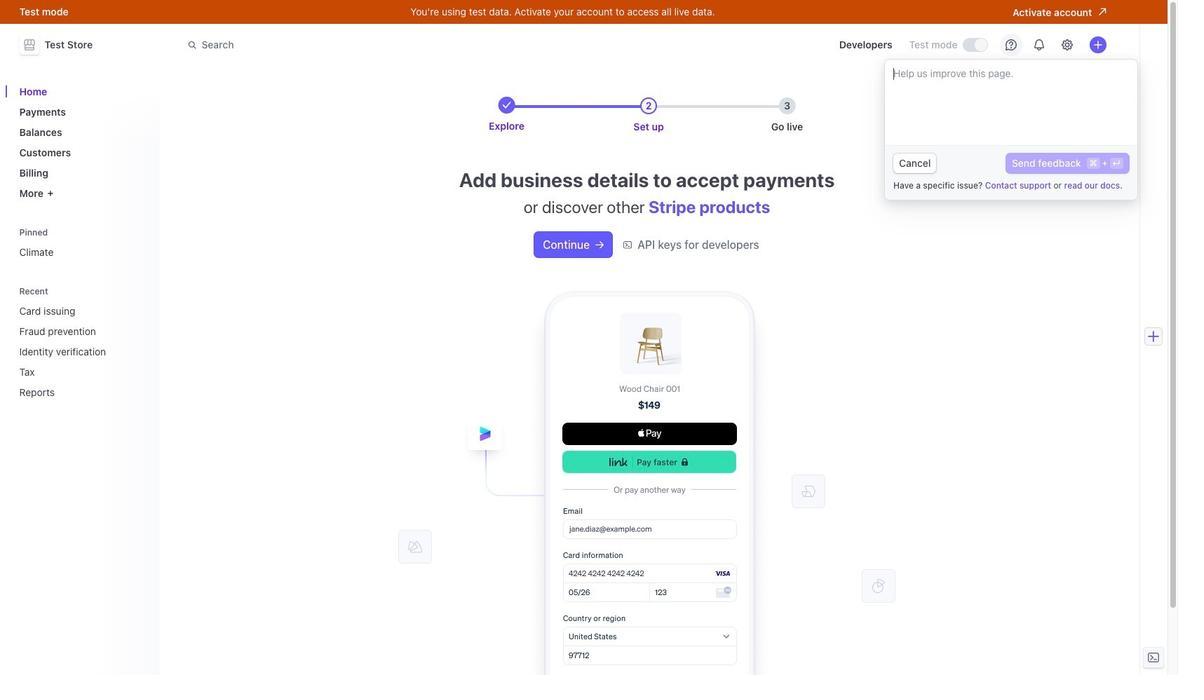 Task type: vqa. For each thing, say whether or not it's contained in the screenshot.
Create to the left
no



Task type: describe. For each thing, give the bounding box(es) containing it.
notifications image
[[1034, 39, 1045, 51]]

Help us improve this page. text field
[[886, 60, 1138, 145]]

settings image
[[1062, 39, 1073, 51]]

Search text field
[[179, 32, 575, 58]]

help image
[[1006, 39, 1017, 51]]

pinned element
[[14, 223, 151, 264]]

edit pins image
[[137, 228, 146, 237]]

core navigation links element
[[14, 80, 151, 205]]

2 recent element from the top
[[14, 300, 151, 404]]

Test mode checkbox
[[964, 39, 988, 51]]

1 recent element from the top
[[14, 282, 151, 404]]



Task type: locate. For each thing, give the bounding box(es) containing it.
clear history image
[[137, 287, 146, 296]]

None search field
[[179, 32, 575, 58]]

recent element
[[14, 282, 151, 404], [14, 300, 151, 404]]

svg image
[[596, 241, 604, 249]]



